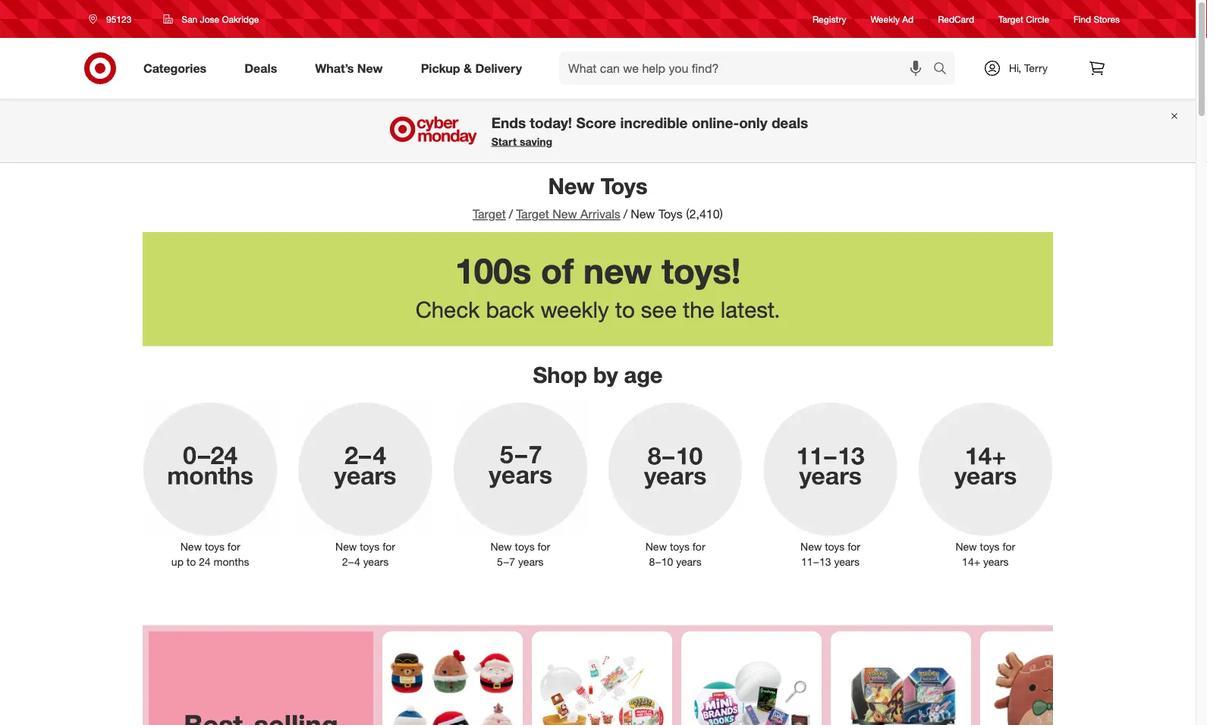 Task type: locate. For each thing, give the bounding box(es) containing it.
only
[[739, 114, 768, 131]]

/
[[509, 207, 513, 222], [624, 207, 628, 222]]

years inside new toys for 5–7 years
[[518, 555, 544, 568]]

6 toys from the left
[[980, 540, 1000, 553]]

new inside new toys for 2–4 years
[[335, 540, 357, 553]]

find
[[1074, 13, 1091, 25]]

weekly
[[871, 13, 900, 25]]

3 toys from the left
[[515, 540, 535, 553]]

check
[[416, 296, 480, 323]]

target up 100s on the left top of page
[[473, 207, 506, 222]]

target
[[999, 13, 1023, 25], [473, 207, 506, 222], [516, 207, 549, 222]]

weekly
[[541, 296, 609, 323]]

shop
[[533, 361, 587, 388]]

3 years from the left
[[676, 555, 702, 568]]

find stores link
[[1074, 12, 1120, 25]]

deals
[[244, 61, 277, 76]]

for inside 'new toys for 14+ years'
[[1003, 540, 1015, 553]]

months
[[214, 555, 249, 568]]

years for 8–10 years
[[676, 555, 702, 568]]

for inside new toys for 5–7 years
[[538, 540, 550, 553]]

toys inside new toys for 11–13 years
[[825, 540, 845, 553]]

see
[[641, 296, 677, 323]]

5 years from the left
[[983, 555, 1009, 568]]

95123
[[106, 13, 132, 25]]

new up 14+
[[956, 540, 977, 553]]

what's new link
[[302, 52, 402, 85]]

san
[[182, 13, 197, 25]]

5–7
[[497, 555, 515, 568]]

redcard link
[[938, 12, 974, 25]]

(2,410)
[[686, 207, 723, 222]]

0 horizontal spatial /
[[509, 207, 513, 222]]

target right target link
[[516, 207, 549, 222]]

toys inside new toys for 2–4 years
[[360, 540, 380, 553]]

years inside 'new toys for 14+ years'
[[983, 555, 1009, 568]]

to
[[615, 296, 635, 323], [187, 555, 196, 568]]

toys inside 'new toys for 14+ years'
[[980, 540, 1000, 553]]

toys inside new toys for 5–7 years
[[515, 540, 535, 553]]

1 for from the left
[[228, 540, 240, 553]]

start
[[491, 135, 517, 148]]

score
[[576, 114, 616, 131]]

toys up the 8–10
[[670, 540, 690, 553]]

online-
[[692, 114, 739, 131]]

for inside new toys for up to 24 months
[[228, 540, 240, 553]]

0 vertical spatial toys
[[601, 172, 648, 199]]

new inside new toys for 8–10 years
[[646, 540, 667, 553]]

toys inside new toys for up to 24 months
[[205, 540, 225, 553]]

0 horizontal spatial to
[[187, 555, 196, 568]]

ends today! score incredible online-only deals start saving
[[491, 114, 808, 148]]

new toys for 5–7 years
[[490, 540, 550, 568]]

new inside new toys for 11–13 years
[[801, 540, 822, 553]]

new toys for 2–4 years
[[335, 540, 395, 568]]

for inside new toys for 11–13 years
[[848, 540, 860, 553]]

3 for from the left
[[538, 540, 550, 553]]

new up the 'target new arrivals' link on the top
[[548, 172, 595, 199]]

toys
[[205, 540, 225, 553], [360, 540, 380, 553], [515, 540, 535, 553], [670, 540, 690, 553], [825, 540, 845, 553], [980, 540, 1000, 553]]

years inside new toys for 11–13 years
[[834, 555, 860, 568]]

new inside new toys for up to 24 months
[[180, 540, 202, 553]]

5 toys from the left
[[825, 540, 845, 553]]

4 toys from the left
[[670, 540, 690, 553]]

age
[[624, 361, 663, 388]]

6 for from the left
[[1003, 540, 1015, 553]]

today!
[[530, 114, 572, 131]]

toys up arrivals
[[601, 172, 648, 199]]

search
[[926, 62, 963, 77]]

years inside new toys for 8–10 years
[[676, 555, 702, 568]]

toys up 24
[[205, 540, 225, 553]]

to left 24
[[187, 555, 196, 568]]

new for new toys for 5–7 years
[[490, 540, 512, 553]]

for inside new toys for 8–10 years
[[693, 540, 705, 553]]

new for new toys for 2–4 years
[[335, 540, 357, 553]]

find stores
[[1074, 13, 1120, 25]]

redcard
[[938, 13, 974, 25]]

toys!
[[662, 250, 741, 292]]

toys left "(2,410)"
[[659, 207, 683, 222]]

for for new toys for 5–7 years
[[538, 540, 550, 553]]

4 for from the left
[[693, 540, 705, 553]]

for inside new toys for 2–4 years
[[383, 540, 395, 553]]

1 horizontal spatial to
[[615, 296, 635, 323]]

target left circle
[[999, 13, 1023, 25]]

years inside new toys for 2–4 years
[[363, 555, 389, 568]]

new for new toys for 8–10 years
[[646, 540, 667, 553]]

years for 11–13 years
[[834, 555, 860, 568]]

to inside new toys for up to 24 months
[[187, 555, 196, 568]]

1 vertical spatial to
[[187, 555, 196, 568]]

/ right arrivals
[[624, 207, 628, 222]]

years right 14+
[[983, 555, 1009, 568]]

new
[[357, 61, 383, 76], [548, 172, 595, 199], [553, 207, 577, 222], [631, 207, 655, 222], [180, 540, 202, 553], [335, 540, 357, 553], [490, 540, 512, 553], [646, 540, 667, 553], [801, 540, 822, 553], [956, 540, 977, 553]]

/ right target link
[[509, 207, 513, 222]]

95123 button
[[79, 5, 147, 33]]

for for new toys for 8–10 years
[[693, 540, 705, 553]]

2 for from the left
[[383, 540, 395, 553]]

new inside new toys for 5–7 years
[[490, 540, 512, 553]]

toys for 5–7
[[515, 540, 535, 553]]

ad
[[902, 13, 914, 25]]

to left see
[[615, 296, 635, 323]]

2–4
[[342, 555, 360, 568]]

toys
[[601, 172, 648, 199], [659, 207, 683, 222]]

years
[[363, 555, 389, 568], [518, 555, 544, 568], [676, 555, 702, 568], [834, 555, 860, 568], [983, 555, 1009, 568]]

toys up 5–7
[[515, 540, 535, 553]]

4 years from the left
[[834, 555, 860, 568]]

5 for from the left
[[848, 540, 860, 553]]

new up 24
[[180, 540, 202, 553]]

new up 2–4
[[335, 540, 357, 553]]

2 toys from the left
[[360, 540, 380, 553]]

what's
[[315, 61, 354, 76]]

years right the 8–10
[[676, 555, 702, 568]]

weekly ad
[[871, 13, 914, 25]]

stores
[[1094, 13, 1120, 25]]

0 vertical spatial to
[[615, 296, 635, 323]]

deals link
[[232, 52, 296, 85]]

new up the 8–10
[[646, 540, 667, 553]]

toys inside new toys for 8–10 years
[[670, 540, 690, 553]]

1 vertical spatial toys
[[659, 207, 683, 222]]

new up 11–13
[[801, 540, 822, 553]]

new for new toys for 14+ years
[[956, 540, 977, 553]]

for for new toys for 11–13 years
[[848, 540, 860, 553]]

registry
[[813, 13, 846, 25]]

1 horizontal spatial /
[[624, 207, 628, 222]]

years right 2–4
[[363, 555, 389, 568]]

categories link
[[131, 52, 226, 85]]

san jose oakridge
[[182, 13, 259, 25]]

years right 11–13
[[834, 555, 860, 568]]

circle
[[1026, 13, 1049, 25]]

for
[[228, 540, 240, 553], [383, 540, 395, 553], [538, 540, 550, 553], [693, 540, 705, 553], [848, 540, 860, 553], [1003, 540, 1015, 553]]

2 horizontal spatial target
[[999, 13, 1023, 25]]

new right what's
[[357, 61, 383, 76]]

2 years from the left
[[518, 555, 544, 568]]

delivery
[[475, 61, 522, 76]]

categories
[[143, 61, 207, 76]]

pickup & delivery link
[[408, 52, 541, 85]]

What can we help you find? suggestions appear below search field
[[559, 52, 937, 85]]

new up 5–7
[[490, 540, 512, 553]]

years for 5–7 years
[[518, 555, 544, 568]]

years right 5–7
[[518, 555, 544, 568]]

1 years from the left
[[363, 555, 389, 568]]

squishmallows 8" brown gingerbread axolot little plush image
[[986, 638, 1115, 725]]

2 / from the left
[[624, 207, 628, 222]]

toys up 2–4
[[360, 540, 380, 553]]

new toys target / target new arrivals / new toys (2,410)
[[473, 172, 723, 222]]

new inside 'new toys for 14+ years'
[[956, 540, 977, 553]]

oakridge
[[222, 13, 259, 25]]

target link
[[473, 207, 506, 222]]

toys up 14+
[[980, 540, 1000, 553]]

toys up 11–13
[[825, 540, 845, 553]]

1 toys from the left
[[205, 540, 225, 553]]

100s
[[455, 250, 531, 292]]



Task type: vqa. For each thing, say whether or not it's contained in the screenshot.
1st the for from right
yes



Task type: describe. For each thing, give the bounding box(es) containing it.
san jose oakridge button
[[154, 5, 269, 33]]

new right arrivals
[[631, 207, 655, 222]]

search button
[[926, 52, 963, 88]]

for for new toys for up to 24 months
[[228, 540, 240, 553]]

cyber monday target deals image
[[387, 112, 479, 149]]

new toys for 14+ years
[[956, 540, 1015, 568]]

8–10
[[649, 555, 673, 568]]

0 horizontal spatial toys
[[601, 172, 648, 199]]

for for new toys for 2–4 years
[[383, 540, 395, 553]]

0 horizontal spatial target
[[473, 207, 506, 222]]

new for new toys target / target new arrivals / new toys (2,410)
[[548, 172, 595, 199]]

arrivals
[[580, 207, 621, 222]]

for for new toys for 14+ years
[[1003, 540, 1015, 553]]

toys for 14+
[[980, 540, 1000, 553]]

weekly ad link
[[871, 12, 914, 25]]

24
[[199, 555, 211, 568]]

pokémon trading card game: flareon syleveon tin bundle image
[[837, 638, 965, 725]]

new toys for up to 24 months
[[171, 540, 249, 568]]

to inside 100s of new toys! check back weekly to see the latest.
[[615, 296, 635, 323]]

the
[[683, 296, 715, 323]]

target inside target circle link
[[999, 13, 1023, 25]]

toys for 2–4
[[360, 540, 380, 553]]

mga's miniverse make it mini food holiday series 1 mini collectibles image
[[538, 638, 666, 725]]

target circle link
[[999, 12, 1049, 25]]

registry link
[[813, 12, 846, 25]]

new toys for 11–13 years
[[801, 540, 860, 568]]

1 horizontal spatial toys
[[659, 207, 683, 222]]

jose
[[200, 13, 219, 25]]

pickup
[[421, 61, 460, 76]]

by
[[593, 361, 618, 388]]

squishmallows 4" holiday blind single plush in a capsule image
[[388, 638, 517, 725]]

new toys for 8–10 years
[[646, 540, 705, 568]]

new for new toys for 11–13 years
[[801, 540, 822, 553]]

1 horizontal spatial target
[[516, 207, 549, 222]]

hi, terry
[[1009, 61, 1048, 75]]

toys for 8–10
[[670, 540, 690, 553]]

back
[[486, 296, 534, 323]]

what's new
[[315, 61, 383, 76]]

mini brands books capsule image
[[687, 638, 816, 725]]

toys for 11–13
[[825, 540, 845, 553]]

shop by age
[[533, 361, 663, 388]]

new left arrivals
[[553, 207, 577, 222]]

target new arrivals link
[[516, 207, 621, 222]]

terry
[[1024, 61, 1048, 75]]

incredible
[[620, 114, 688, 131]]

1 / from the left
[[509, 207, 513, 222]]

of
[[541, 250, 574, 292]]

deals
[[772, 114, 808, 131]]

hi,
[[1009, 61, 1021, 75]]

target circle
[[999, 13, 1049, 25]]

11–13
[[801, 555, 831, 568]]

toys for up
[[205, 540, 225, 553]]

&
[[464, 61, 472, 76]]

14+
[[962, 555, 980, 568]]

latest.
[[721, 296, 780, 323]]

new
[[583, 250, 652, 292]]

100s of new toys! check back weekly to see the latest.
[[416, 250, 780, 323]]

carousel region
[[143, 626, 1121, 725]]

pickup & delivery
[[421, 61, 522, 76]]

years for 2–4 years
[[363, 555, 389, 568]]

up
[[171, 555, 184, 568]]

saving
[[520, 135, 552, 148]]

ends
[[491, 114, 526, 131]]

years for 14+ years
[[983, 555, 1009, 568]]

new for new toys for up to 24 months
[[180, 540, 202, 553]]



